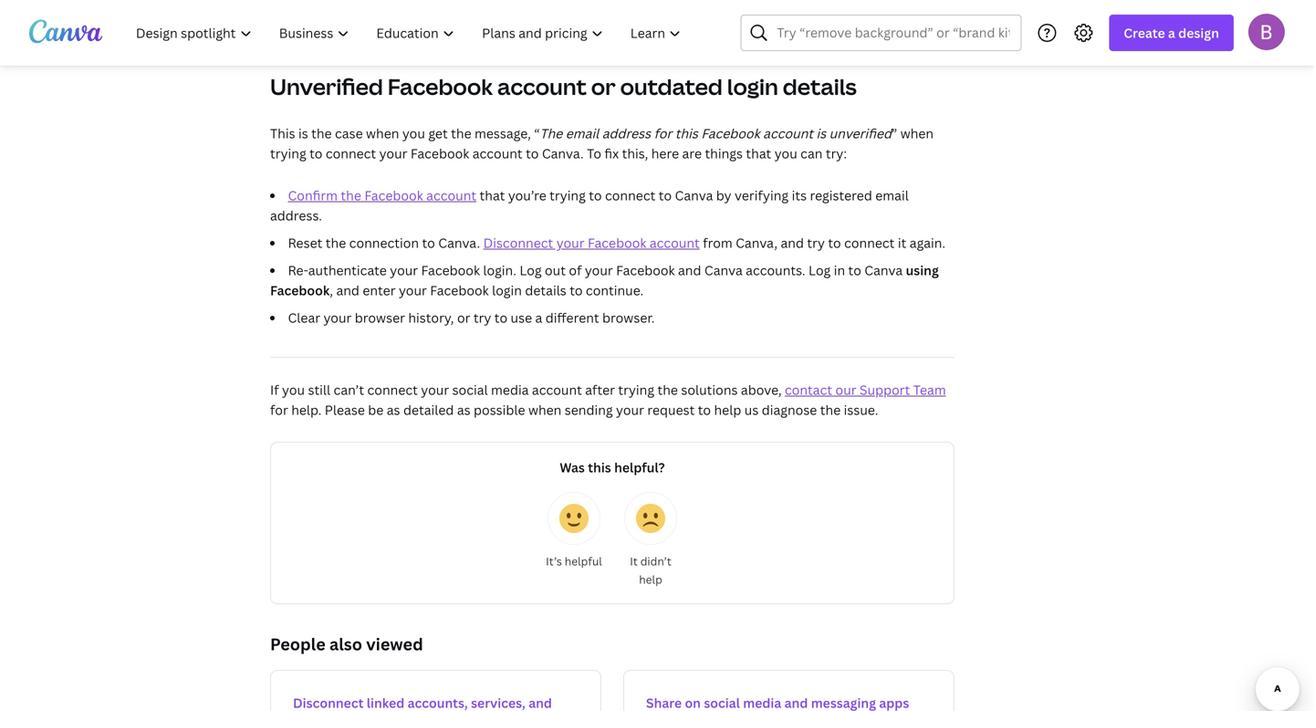 Task type: describe. For each thing, give the bounding box(es) containing it.
0 horizontal spatial when
[[366, 125, 399, 142]]

still
[[308, 381, 331, 398]]

connect for " when trying to connect your facebook account to canva. to fix this, here are things that you can try:
[[326, 145, 376, 162]]

if
[[270, 381, 279, 398]]

can't
[[334, 381, 364, 398]]

get
[[428, 125, 448, 142]]

to up in
[[828, 234, 841, 251]]

solutions
[[681, 381, 738, 398]]

request
[[647, 401, 695, 419]]

please
[[325, 401, 365, 419]]

again.
[[910, 234, 946, 251]]

above,
[[741, 381, 782, 398]]

your right of
[[585, 262, 613, 279]]

facebook up things
[[701, 125, 760, 142]]

detailed
[[403, 401, 454, 419]]

enter
[[363, 282, 396, 299]]

😔 image
[[636, 504, 665, 533]]

1 as from the left
[[387, 401, 400, 419]]

confirm the facebook account
[[288, 187, 477, 204]]

unverified
[[829, 125, 892, 142]]

diagnose
[[762, 401, 817, 419]]

facebook inside using facebook
[[270, 282, 330, 299]]

help inside if you still can't connect your social media account after trying the solutions above, contact our support team for help. please be as detailed as possible when sending your request to help us diagnose the issue.
[[714, 401, 741, 419]]

to left use
[[495, 309, 508, 326]]

to
[[587, 145, 602, 162]]

helpful
[[565, 554, 602, 569]]

try:
[[826, 145, 847, 162]]

reset
[[288, 234, 323, 251]]

0 vertical spatial for
[[654, 125, 672, 142]]

create
[[1124, 24, 1165, 42]]

this is the case when you get the message, " the email address for this facebook account is unverified
[[270, 125, 892, 142]]

you inside if you still can't connect your social media account after trying the solutions above, contact our support team for help. please be as detailed as possible when sending your request to help us diagnose the issue.
[[282, 381, 305, 398]]

disconnect your facebook account link
[[483, 234, 700, 251]]

its
[[792, 187, 807, 204]]

help inside the it didn't help
[[639, 572, 662, 587]]

helpful?
[[614, 459, 665, 476]]

are
[[682, 145, 702, 162]]

was this helpful?
[[560, 459, 665, 476]]

create a design button
[[1109, 15, 1234, 51]]

the
[[540, 125, 563, 142]]

case
[[335, 125, 363, 142]]

details for , and enter your facebook login details to continue.
[[525, 282, 567, 299]]

canva down it
[[865, 262, 903, 279]]

clear
[[288, 309, 320, 326]]

, and enter your facebook login details to continue.
[[330, 282, 644, 299]]

facebook up the , and enter your facebook login details to continue. in the left of the page
[[421, 262, 480, 279]]

verifying
[[735, 187, 789, 204]]

things
[[705, 145, 743, 162]]

your down ,
[[324, 309, 352, 326]]

1 is from the left
[[298, 125, 308, 142]]

here
[[651, 145, 679, 162]]

help.
[[291, 401, 322, 419]]

canva. inside " when trying to connect your facebook account to canva. to fix this, here are things that you can try:
[[542, 145, 584, 162]]

0 vertical spatial this
[[675, 125, 698, 142]]

re-
[[288, 262, 308, 279]]

1 vertical spatial this
[[588, 459, 611, 476]]

address
[[602, 125, 651, 142]]

re-authenticate your facebook login. log out of your facebook and canva accounts. log in to canva
[[288, 262, 906, 279]]

our
[[836, 381, 857, 398]]

connect for that you're trying to connect to canva by verifying its registered email address.
[[605, 187, 656, 204]]

using facebook
[[270, 262, 939, 299]]

the up request
[[658, 381, 678, 398]]

2 as from the left
[[457, 401, 471, 419]]

the left the case
[[311, 125, 332, 142]]

after
[[585, 381, 615, 398]]

that inside " when trying to connect your facebook account to canva. to fix this, here are things that you can try:
[[746, 145, 772, 162]]

it's helpful
[[546, 554, 602, 569]]

to inside if you still can't connect your social media account after trying the solutions above, contact our support team for help. please be as detailed as possible when sending your request to help us diagnose the issue.
[[698, 401, 711, 419]]

facebook up connection
[[364, 187, 423, 204]]

account down get
[[426, 187, 477, 204]]

different
[[546, 309, 599, 326]]

fix
[[605, 145, 619, 162]]

account up can
[[763, 125, 813, 142]]

connect for if you still can't connect your social media account after trying the solutions above, contact our support team for help. please be as detailed as possible when sending your request to help us diagnose the issue.
[[367, 381, 418, 398]]

of
[[569, 262, 582, 279]]

1 horizontal spatial you
[[402, 125, 425, 142]]

can
[[801, 145, 823, 162]]

design
[[1179, 24, 1219, 42]]

use
[[511, 309, 532, 326]]

canva inside that you're trying to connect to canva by verifying its registered email address.
[[675, 187, 713, 204]]

top level navigation element
[[124, 15, 697, 51]]

Try "remove background" or "brand kit" search field
[[777, 16, 1010, 50]]

from
[[703, 234, 733, 251]]

email for registered
[[876, 187, 909, 204]]

that you're trying to connect to canva by verifying its registered email address.
[[270, 187, 909, 224]]

account inside " when trying to connect your facebook account to canva. to fix this, here are things that you can try:
[[473, 145, 523, 162]]

2 horizontal spatial and
[[781, 234, 804, 251]]

the up authenticate
[[326, 234, 346, 251]]

be
[[368, 401, 384, 419]]

you inside " when trying to connect your facebook account to canva. to fix this, here are things that you can try:
[[775, 145, 798, 162]]

browser
[[355, 309, 405, 326]]

details for unverified facebook account or outdated login details
[[783, 72, 857, 101]]

facebook up re-authenticate your facebook login. log out of your facebook and canva accounts. log in to canva
[[588, 234, 647, 251]]

people also viewed
[[270, 633, 423, 655]]

0 vertical spatial try
[[807, 234, 825, 251]]

media
[[491, 381, 529, 398]]

canva down from
[[705, 262, 743, 279]]

clear your browser history, or try to use a different browser.
[[288, 309, 655, 326]]

by
[[716, 187, 732, 204]]

trying inside if you still can't connect your social media account after trying the solutions above, contact our support team for help. please be as detailed as possible when sending your request to help us diagnose the issue.
[[618, 381, 655, 398]]

email for the
[[566, 125, 599, 142]]

a inside "dropdown button"
[[1168, 24, 1176, 42]]

outdated
[[620, 72, 723, 101]]

account up " at the top left
[[497, 72, 587, 101]]



Task type: locate. For each thing, give the bounding box(es) containing it.
when inside " when trying to connect your facebook account to canva. to fix this, here are things that you can try:
[[901, 125, 934, 142]]

0 vertical spatial a
[[1168, 24, 1176, 42]]

0 vertical spatial trying
[[270, 145, 306, 162]]

or
[[591, 72, 616, 101], [457, 309, 470, 326]]

is up can
[[816, 125, 826, 142]]

2 horizontal spatial you
[[775, 145, 798, 162]]

sending
[[565, 401, 613, 419]]

0 vertical spatial login
[[727, 72, 778, 101]]

to right in
[[848, 262, 862, 279]]

you left get
[[402, 125, 425, 142]]

try down the , and enter your facebook login details to continue. in the left of the page
[[474, 309, 491, 326]]

is
[[298, 125, 308, 142], [816, 125, 826, 142]]

it didn't help
[[630, 554, 672, 587]]

0 vertical spatial and
[[781, 234, 804, 251]]

0 horizontal spatial trying
[[270, 145, 306, 162]]

1 horizontal spatial help
[[714, 401, 741, 419]]

details up unverified
[[783, 72, 857, 101]]

to down " at the top left
[[526, 145, 539, 162]]

log
[[520, 262, 542, 279], [809, 262, 831, 279]]

registered
[[810, 187, 872, 204]]

continue.
[[586, 282, 644, 299]]

out
[[545, 262, 566, 279]]

0 vertical spatial help
[[714, 401, 741, 419]]

details
[[783, 72, 857, 101], [525, 282, 567, 299]]

trying right you're
[[550, 187, 586, 204]]

to down of
[[570, 282, 583, 299]]

your up confirm the facebook account on the left of page
[[379, 145, 408, 162]]

the right get
[[451, 125, 472, 142]]

unverified
[[270, 72, 383, 101]]

0 horizontal spatial this
[[588, 459, 611, 476]]

1 vertical spatial trying
[[550, 187, 586, 204]]

1 vertical spatial email
[[876, 187, 909, 204]]

you right if
[[282, 381, 305, 398]]

1 horizontal spatial that
[[746, 145, 772, 162]]

also
[[330, 633, 362, 655]]

help down the didn't on the bottom
[[639, 572, 662, 587]]

0 vertical spatial you
[[402, 125, 425, 142]]

0 vertical spatial canva.
[[542, 145, 584, 162]]

the right confirm
[[341, 187, 361, 204]]

connect inside if you still can't connect your social media account after trying the solutions above, contact our support team for help. please be as detailed as possible when sending your request to help us diagnose the issue.
[[367, 381, 418, 398]]

0 vertical spatial or
[[591, 72, 616, 101]]

it
[[898, 234, 907, 251]]

that
[[746, 145, 772, 162], [480, 187, 505, 204]]

login up things
[[727, 72, 778, 101]]

0 horizontal spatial for
[[270, 401, 288, 419]]

login for facebook
[[492, 282, 522, 299]]

a left design
[[1168, 24, 1176, 42]]

facebook down re- on the top left
[[270, 282, 330, 299]]

contact our support team link
[[785, 381, 946, 398]]

log left in
[[809, 262, 831, 279]]

connect left it
[[844, 234, 895, 251]]

0 horizontal spatial try
[[474, 309, 491, 326]]

0 vertical spatial that
[[746, 145, 772, 162]]

🙂 image
[[560, 504, 589, 533]]

" when trying to connect your facebook account to canva. to fix this, here are things that you can try:
[[270, 125, 934, 162]]

when
[[366, 125, 399, 142], [901, 125, 934, 142], [528, 401, 562, 419]]

as
[[387, 401, 400, 419], [457, 401, 471, 419]]

1 horizontal spatial canva.
[[542, 145, 584, 162]]

login down login.
[[492, 282, 522, 299]]

email
[[566, 125, 599, 142], [876, 187, 909, 204]]

1 vertical spatial help
[[639, 572, 662, 587]]

trying down this
[[270, 145, 306, 162]]

1 vertical spatial canva.
[[438, 234, 480, 251]]

authenticate
[[308, 262, 387, 279]]

1 horizontal spatial for
[[654, 125, 672, 142]]

1 log from the left
[[520, 262, 542, 279]]

trying inside that you're trying to connect to canva by verifying its registered email address.
[[550, 187, 586, 204]]

try down registered
[[807, 234, 825, 251]]

was
[[560, 459, 585, 476]]

account
[[497, 72, 587, 101], [763, 125, 813, 142], [473, 145, 523, 162], [426, 187, 477, 204], [650, 234, 700, 251], [532, 381, 582, 398]]

1 vertical spatial you
[[775, 145, 798, 162]]

0 horizontal spatial and
[[336, 282, 360, 299]]

your left request
[[616, 401, 644, 419]]

2 log from the left
[[809, 262, 831, 279]]

account left from
[[650, 234, 700, 251]]

0 horizontal spatial you
[[282, 381, 305, 398]]

1 horizontal spatial when
[[528, 401, 562, 419]]

0 horizontal spatial login
[[492, 282, 522, 299]]

email inside that you're trying to connect to canva by verifying its registered email address.
[[876, 187, 909, 204]]

it's
[[546, 554, 562, 569]]

0 horizontal spatial a
[[535, 309, 543, 326]]

to
[[310, 145, 323, 162], [526, 145, 539, 162], [589, 187, 602, 204], [659, 187, 672, 204], [422, 234, 435, 251], [828, 234, 841, 251], [848, 262, 862, 279], [570, 282, 583, 299], [495, 309, 508, 326], [698, 401, 711, 419]]

connect down this,
[[605, 187, 656, 204]]

0 horizontal spatial log
[[520, 262, 542, 279]]

connect down the case
[[326, 145, 376, 162]]

facebook down get
[[411, 145, 469, 162]]

canva
[[675, 187, 713, 204], [705, 262, 743, 279], [865, 262, 903, 279]]

the down our
[[820, 401, 841, 419]]

2 is from the left
[[816, 125, 826, 142]]

or up "this is the case when you get the message, " the email address for this facebook account is unverified"
[[591, 72, 616, 101]]

login for outdated
[[727, 72, 778, 101]]

account up the sending
[[532, 381, 582, 398]]

this right was
[[588, 459, 611, 476]]

that inside that you're trying to connect to canva by verifying its registered email address.
[[480, 187, 505, 204]]

"
[[892, 125, 898, 142]]

accounts.
[[746, 262, 806, 279]]

confirm
[[288, 187, 338, 204]]

1 vertical spatial and
[[678, 262, 701, 279]]

a
[[1168, 24, 1176, 42], [535, 309, 543, 326]]

1 vertical spatial for
[[270, 401, 288, 419]]

browser.
[[602, 309, 655, 326]]

to down to
[[589, 187, 602, 204]]

,
[[330, 282, 333, 299]]

or right history,
[[457, 309, 470, 326]]

login.
[[483, 262, 517, 279]]

your up history,
[[399, 282, 427, 299]]

your up "detailed"
[[421, 381, 449, 398]]

help left 'us'
[[714, 401, 741, 419]]

your inside " when trying to connect your facebook account to canva. to fix this, here are things that you can try:
[[379, 145, 408, 162]]

create a design
[[1124, 24, 1219, 42]]

1 horizontal spatial as
[[457, 401, 471, 419]]

"
[[534, 125, 540, 142]]

2 vertical spatial trying
[[618, 381, 655, 398]]

issue.
[[844, 401, 878, 419]]

when right the case
[[366, 125, 399, 142]]

0 horizontal spatial details
[[525, 282, 567, 299]]

you left can
[[775, 145, 798, 162]]

that right things
[[746, 145, 772, 162]]

1 horizontal spatial is
[[816, 125, 826, 142]]

1 horizontal spatial details
[[783, 72, 857, 101]]

1 vertical spatial a
[[535, 309, 543, 326]]

log left the out
[[520, 262, 542, 279]]

in
[[834, 262, 845, 279]]

2 vertical spatial you
[[282, 381, 305, 398]]

0 vertical spatial details
[[783, 72, 857, 101]]

to right connection
[[422, 234, 435, 251]]

0 horizontal spatial or
[[457, 309, 470, 326]]

your up the enter
[[390, 262, 418, 279]]

2 horizontal spatial trying
[[618, 381, 655, 398]]

0 horizontal spatial help
[[639, 572, 662, 587]]

1 horizontal spatial and
[[678, 262, 701, 279]]

trying right after
[[618, 381, 655, 398]]

account down the message,
[[473, 145, 523, 162]]

1 vertical spatial that
[[480, 187, 505, 204]]

canva left 'by' at the top right
[[675, 187, 713, 204]]

disconnect
[[483, 234, 553, 251]]

as right be
[[387, 401, 400, 419]]

for inside if you still can't connect your social media account after trying the solutions above, contact our support team for help. please be as detailed as possible when sending your request to help us diagnose the issue.
[[270, 401, 288, 419]]

connect inside " when trying to connect your facebook account to canva. to fix this, here are things that you can try:
[[326, 145, 376, 162]]

1 horizontal spatial a
[[1168, 24, 1176, 42]]

0 vertical spatial email
[[566, 125, 599, 142]]

0 horizontal spatial as
[[387, 401, 400, 419]]

your
[[379, 145, 408, 162], [557, 234, 585, 251], [390, 262, 418, 279], [585, 262, 613, 279], [399, 282, 427, 299], [324, 309, 352, 326], [421, 381, 449, 398], [616, 401, 644, 419]]

possible
[[474, 401, 525, 419]]

login
[[727, 72, 778, 101], [492, 282, 522, 299]]

details down the out
[[525, 282, 567, 299]]

account inside if you still can't connect your social media account after trying the solutions above, contact our support team for help. please be as detailed as possible when sending your request to help us diagnose the issue.
[[532, 381, 582, 398]]

1 horizontal spatial this
[[675, 125, 698, 142]]

2 vertical spatial and
[[336, 282, 360, 299]]

when inside if you still can't connect your social media account after trying the solutions above, contact our support team for help. please be as detailed as possible when sending your request to help us diagnose the issue.
[[528, 401, 562, 419]]

address.
[[270, 207, 322, 224]]

unverified facebook account or outdated login details
[[270, 72, 857, 101]]

as down social
[[457, 401, 471, 419]]

connection
[[349, 234, 419, 251]]

this,
[[622, 145, 648, 162]]

you're
[[508, 187, 547, 204]]

email up it
[[876, 187, 909, 204]]

if you still can't connect your social media account after trying the solutions above, contact our support team for help. please be as detailed as possible when sending your request to help us diagnose the issue.
[[270, 381, 946, 419]]

0 horizontal spatial email
[[566, 125, 599, 142]]

canva. down the
[[542, 145, 584, 162]]

0 horizontal spatial canva.
[[438, 234, 480, 251]]

for
[[654, 125, 672, 142], [270, 401, 288, 419]]

facebook up clear your browser history, or try to use a different browser.
[[430, 282, 489, 299]]

2 horizontal spatial when
[[901, 125, 934, 142]]

1 horizontal spatial or
[[591, 72, 616, 101]]

facebook inside " when trying to connect your facebook account to canva. to fix this, here are things that you can try:
[[411, 145, 469, 162]]

support
[[860, 381, 910, 398]]

connect
[[326, 145, 376, 162], [605, 187, 656, 204], [844, 234, 895, 251], [367, 381, 418, 398]]

to down solutions
[[698, 401, 711, 419]]

when down media
[[528, 401, 562, 419]]

connect inside that you're trying to connect to canva by verifying its registered email address.
[[605, 187, 656, 204]]

0 horizontal spatial that
[[480, 187, 505, 204]]

trying for to
[[550, 187, 586, 204]]

confirm the facebook account link
[[288, 187, 477, 204]]

email up to
[[566, 125, 599, 142]]

1 vertical spatial try
[[474, 309, 491, 326]]

0 horizontal spatial is
[[298, 125, 308, 142]]

to down here
[[659, 187, 672, 204]]

1 horizontal spatial login
[[727, 72, 778, 101]]

1 horizontal spatial email
[[876, 187, 909, 204]]

us
[[745, 401, 759, 419]]

trying inside " when trying to connect your facebook account to canva. to fix this, here are things that you can try:
[[270, 145, 306, 162]]

canva,
[[736, 234, 778, 251]]

to up confirm
[[310, 145, 323, 162]]

and up accounts.
[[781, 234, 804, 251]]

it
[[630, 554, 638, 569]]

canva. up the , and enter your facebook login details to continue. in the left of the page
[[438, 234, 480, 251]]

1 vertical spatial login
[[492, 282, 522, 299]]

1 horizontal spatial try
[[807, 234, 825, 251]]

this
[[270, 125, 295, 142]]

bob builder image
[[1249, 13, 1285, 50]]

for down if
[[270, 401, 288, 419]]

canva.
[[542, 145, 584, 162], [438, 234, 480, 251]]

message,
[[475, 125, 531, 142]]

history,
[[408, 309, 454, 326]]

you
[[402, 125, 425, 142], [775, 145, 798, 162], [282, 381, 305, 398]]

when right "
[[901, 125, 934, 142]]

and right ,
[[336, 282, 360, 299]]

is right this
[[298, 125, 308, 142]]

social
[[452, 381, 488, 398]]

this up are
[[675, 125, 698, 142]]

1 vertical spatial details
[[525, 282, 567, 299]]

facebook up "continue."
[[616, 262, 675, 279]]

team
[[913, 381, 946, 398]]

1 horizontal spatial trying
[[550, 187, 586, 204]]

for up here
[[654, 125, 672, 142]]

reset the connection to canva. disconnect your facebook account from canva, and try to connect it again.
[[288, 234, 946, 251]]

and down reset the connection to canva. disconnect your facebook account from canva, and try to connect it again.
[[678, 262, 701, 279]]

the
[[311, 125, 332, 142], [451, 125, 472, 142], [341, 187, 361, 204], [326, 234, 346, 251], [658, 381, 678, 398], [820, 401, 841, 419]]

contact
[[785, 381, 833, 398]]

a right use
[[535, 309, 543, 326]]

connect up be
[[367, 381, 418, 398]]

viewed
[[366, 633, 423, 655]]

your up of
[[557, 234, 585, 251]]

that left you're
[[480, 187, 505, 204]]

trying
[[270, 145, 306, 162], [550, 187, 586, 204], [618, 381, 655, 398]]

using
[[906, 262, 939, 279]]

1 vertical spatial or
[[457, 309, 470, 326]]

1 horizontal spatial log
[[809, 262, 831, 279]]

didn't
[[640, 554, 672, 569]]

facebook up get
[[388, 72, 493, 101]]

trying for your
[[270, 145, 306, 162]]



Task type: vqa. For each thing, say whether or not it's contained in the screenshot.
only
no



